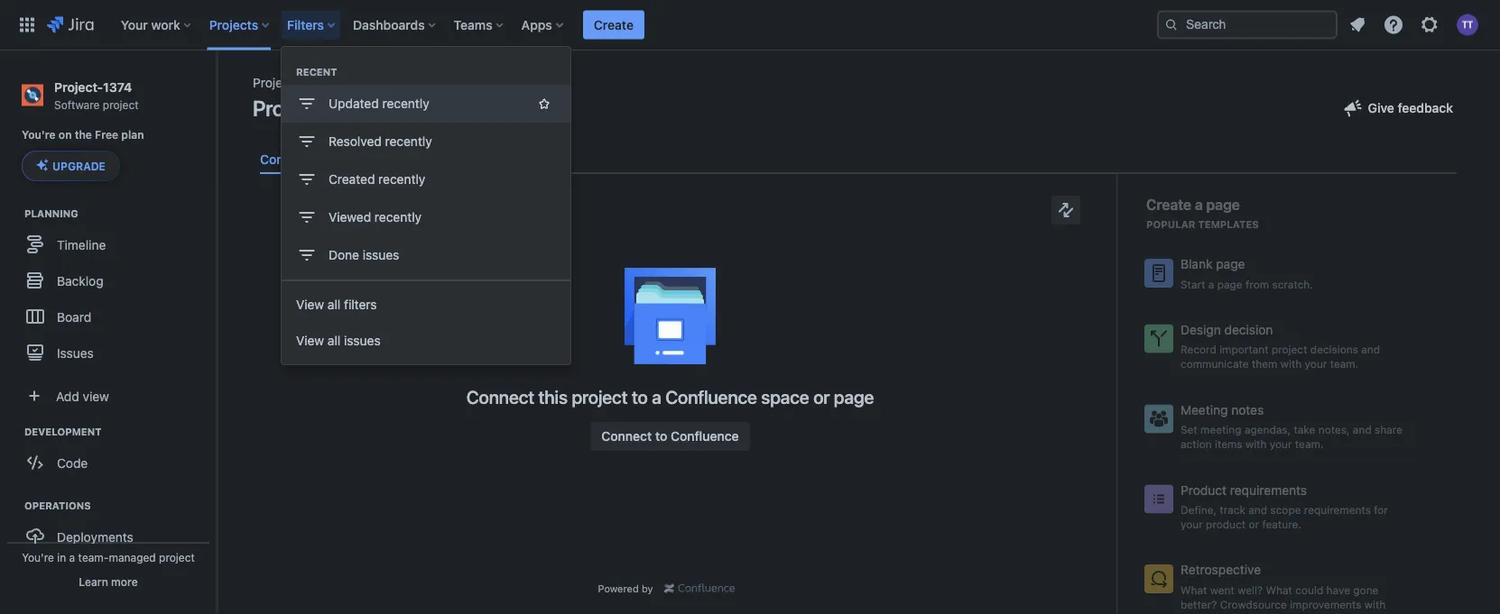 Task type: describe. For each thing, give the bounding box(es) containing it.
work
[[151, 17, 180, 32]]

create a page popular templates
[[1146, 196, 1259, 231]]

on
[[59, 128, 72, 141]]

tab list containing confluence
[[253, 144, 1464, 174]]

apps
[[521, 17, 552, 32]]

upgrade button
[[23, 152, 119, 181]]

planning
[[24, 208, 78, 220]]

free
[[95, 128, 118, 141]]

project pages
[[253, 96, 381, 121]]

created recently link
[[282, 161, 570, 199]]

done issues
[[329, 248, 399, 263]]

all for filters
[[328, 297, 341, 312]]

created recently
[[329, 172, 425, 187]]

create for create
[[594, 17, 634, 32]]

add view
[[56, 389, 109, 404]]

created
[[329, 172, 375, 187]]

popular
[[1146, 219, 1196, 231]]

you're for you're on the free plan
[[22, 128, 56, 141]]

done issues link
[[282, 236, 570, 274]]

create button
[[583, 10, 644, 39]]

recently for created recently
[[378, 172, 425, 187]]

view all issues
[[296, 334, 381, 348]]

primary element
[[11, 0, 1157, 50]]

operations group
[[9, 499, 216, 561]]

learn more button
[[79, 575, 138, 589]]

apps button
[[516, 10, 570, 39]]

managed
[[109, 552, 156, 564]]

settings image
[[1419, 14, 1441, 36]]

projects link
[[253, 72, 300, 94]]

confluence inside button
[[671, 429, 739, 444]]

resolved recently link
[[282, 123, 570, 161]]

+ add google drive
[[343, 152, 458, 167]]

done
[[329, 248, 359, 263]]

connect for connect this project to a confluence space or page
[[466, 387, 534, 408]]

backlog link
[[9, 263, 208, 299]]

2 horizontal spatial project
[[572, 387, 628, 408]]

recently for viewed recently
[[375, 210, 422, 225]]

board link
[[9, 299, 208, 335]]

viewed recently
[[329, 210, 422, 225]]

drive
[[427, 152, 458, 167]]

code
[[57, 456, 88, 471]]

your work button
[[115, 10, 198, 39]]

you're for you're in a team-managed project
[[22, 552, 54, 564]]

sidebar navigation image
[[197, 72, 236, 108]]

in
[[57, 552, 66, 564]]

you're on the free plan
[[22, 128, 144, 141]]

recent
[[296, 66, 337, 78]]

search image
[[1164, 18, 1179, 32]]

1 horizontal spatial a
[[652, 387, 661, 408]]

dashboards button
[[348, 10, 443, 39]]

the
[[75, 128, 92, 141]]

to inside button
[[655, 429, 667, 444]]

google
[[381, 152, 424, 167]]

1 vertical spatial confluence
[[665, 387, 757, 408]]

project-1374 software project
[[54, 79, 139, 111]]

plan
[[121, 128, 144, 141]]

view for view all issues
[[296, 334, 324, 348]]

upgrade
[[52, 160, 106, 173]]

view
[[83, 389, 109, 404]]

deployments link
[[9, 519, 208, 555]]

planning group
[[9, 207, 216, 377]]

0 vertical spatial confluence
[[260, 152, 328, 167]]

your work
[[121, 17, 180, 32]]

create for create a page popular templates
[[1146, 196, 1191, 214]]

projects for projects "link"
[[253, 75, 300, 90]]

resolved recently
[[329, 134, 432, 149]]

teams button
[[448, 10, 511, 39]]

1374 for project-1374 software project
[[103, 79, 132, 94]]

teams
[[454, 17, 493, 32]]

code link
[[9, 445, 208, 481]]

view all issues link
[[282, 323, 570, 359]]

1 vertical spatial issues
[[344, 334, 381, 348]]

project-1374
[[322, 75, 397, 90]]

operations
[[24, 501, 91, 512]]

board
[[57, 309, 91, 324]]

give
[[1368, 101, 1394, 116]]

banner containing your work
[[0, 0, 1500, 51]]

or
[[813, 387, 830, 408]]

updated recently
[[329, 96, 429, 111]]

projects for projects popup button
[[209, 17, 258, 32]]

project inside project-1374 software project
[[103, 98, 139, 111]]

1 vertical spatial page
[[834, 387, 874, 408]]

help image
[[1383, 14, 1404, 36]]



Task type: vqa. For each thing, say whether or not it's contained in the screenshot.
Reporter - Open field configuration 'icon'
no



Task type: locate. For each thing, give the bounding box(es) containing it.
1 horizontal spatial project-
[[322, 75, 369, 90]]

project- up software
[[54, 79, 103, 94]]

issues
[[57, 346, 94, 360]]

recently up google
[[385, 134, 432, 149]]

planning image
[[3, 203, 24, 225]]

all
[[328, 297, 341, 312], [328, 334, 341, 348]]

1 vertical spatial you're
[[22, 552, 54, 564]]

connect inside connect to confluence button
[[602, 429, 652, 444]]

0 horizontal spatial add
[[56, 389, 79, 404]]

feedback
[[1398, 101, 1453, 116]]

confluence down project
[[260, 152, 328, 167]]

you're left on
[[22, 128, 56, 141]]

0 vertical spatial add
[[354, 152, 378, 167]]

1 vertical spatial a
[[652, 387, 661, 408]]

development group
[[9, 425, 216, 487]]

2 all from the top
[[328, 334, 341, 348]]

filters button
[[282, 10, 342, 39]]

powered by
[[598, 583, 653, 595]]

add inside tab list
[[354, 152, 378, 167]]

a
[[1195, 196, 1203, 214], [652, 387, 661, 408], [69, 552, 75, 564]]

your profile and settings image
[[1457, 14, 1478, 36]]

project right managed
[[159, 552, 195, 564]]

0 vertical spatial page
[[1206, 196, 1240, 214]]

add inside dropdown button
[[56, 389, 79, 404]]

issues right done
[[363, 248, 399, 263]]

page
[[1206, 196, 1240, 214], [834, 387, 874, 408]]

1374 inside project-1374 software project
[[103, 79, 132, 94]]

1 horizontal spatial 1374
[[369, 75, 397, 90]]

page inside create a page popular templates
[[1206, 196, 1240, 214]]

learn
[[79, 576, 108, 589]]

create inside 'button'
[[594, 17, 634, 32]]

all left the filters on the left of the page
[[328, 297, 341, 312]]

you're
[[22, 128, 56, 141], [22, 552, 54, 564]]

2 vertical spatial project
[[159, 552, 195, 564]]

to up connect to confluence
[[632, 387, 648, 408]]

connect for connect to confluence
[[602, 429, 652, 444]]

1 vertical spatial projects
[[253, 75, 300, 90]]

1 horizontal spatial to
[[655, 429, 667, 444]]

1 vertical spatial all
[[328, 334, 341, 348]]

1 view from the top
[[296, 297, 324, 312]]

0 horizontal spatial 1374
[[103, 79, 132, 94]]

page right 'or'
[[834, 387, 874, 408]]

0 vertical spatial you're
[[22, 128, 56, 141]]

operations image
[[3, 496, 24, 517]]

updated recently link
[[282, 85, 570, 123]]

0 horizontal spatial create
[[594, 17, 634, 32]]

tab list
[[253, 144, 1464, 174]]

1374 inside 'link'
[[369, 75, 397, 90]]

a inside create a page popular templates
[[1195, 196, 1203, 214]]

dashboards
[[353, 17, 425, 32]]

all for issues
[[328, 334, 341, 348]]

space
[[761, 387, 809, 408]]

connect to confluence button
[[591, 423, 750, 452]]

2 vertical spatial confluence
[[671, 429, 739, 444]]

update space or page icon image
[[1055, 200, 1077, 221]]

recently for updated recently
[[382, 96, 429, 111]]

1 vertical spatial connect
[[602, 429, 652, 444]]

updated
[[329, 96, 379, 111]]

a up popular at the right of page
[[1195, 196, 1203, 214]]

project
[[103, 98, 139, 111], [572, 387, 628, 408], [159, 552, 195, 564]]

project
[[253, 96, 319, 121]]

Search field
[[1157, 10, 1338, 39]]

view all filters link
[[282, 287, 570, 323]]

confluence
[[260, 152, 328, 167], [665, 387, 757, 408], [671, 429, 739, 444]]

issues
[[363, 248, 399, 263], [344, 334, 381, 348]]

backlog
[[57, 273, 103, 288]]

0 horizontal spatial project-
[[54, 79, 103, 94]]

create up popular at the right of page
[[1146, 196, 1191, 214]]

view for view all filters
[[296, 297, 324, 312]]

0 horizontal spatial connect
[[466, 387, 534, 408]]

timeline link
[[9, 227, 208, 263]]

connect to confluence
[[602, 429, 739, 444]]

page up the 'templates'
[[1206, 196, 1240, 214]]

issues inside 'link'
[[363, 248, 399, 263]]

to down connect this project to a confluence space or page
[[655, 429, 667, 444]]

0 vertical spatial projects
[[209, 17, 258, 32]]

recently up resolved recently link
[[382, 96, 429, 111]]

+
[[343, 152, 351, 167]]

project up the plan
[[103, 98, 139, 111]]

connect
[[466, 387, 534, 408], [602, 429, 652, 444]]

learn more
[[79, 576, 138, 589]]

by
[[642, 583, 653, 595]]

add right the +
[[354, 152, 378, 167]]

timeline
[[57, 237, 106, 252]]

add left view
[[56, 389, 79, 404]]

banner
[[0, 0, 1500, 51]]

development
[[24, 427, 102, 438]]

1374 up free
[[103, 79, 132, 94]]

1 vertical spatial add
[[56, 389, 79, 404]]

star updated recently image
[[537, 97, 552, 111]]

view down view all filters
[[296, 334, 324, 348]]

recently
[[382, 96, 429, 111], [385, 134, 432, 149], [378, 172, 425, 187], [375, 210, 422, 225]]

deployments
[[57, 530, 133, 545]]

0 vertical spatial a
[[1195, 196, 1203, 214]]

1 vertical spatial project
[[572, 387, 628, 408]]

this
[[538, 387, 568, 408]]

0 vertical spatial issues
[[363, 248, 399, 263]]

view
[[296, 297, 324, 312], [296, 334, 324, 348]]

2 vertical spatial a
[[69, 552, 75, 564]]

your
[[121, 17, 148, 32]]

project- for project-1374 software project
[[54, 79, 103, 94]]

connect this project to a confluence space or page
[[466, 387, 874, 408]]

you're in a team-managed project
[[22, 552, 195, 564]]

recently down created recently
[[375, 210, 422, 225]]

view all filters
[[296, 297, 377, 312]]

projects up project
[[253, 75, 300, 90]]

appswitcher icon image
[[16, 14, 38, 36]]

to
[[632, 387, 648, 408], [655, 429, 667, 444]]

2 view from the top
[[296, 334, 324, 348]]

view up view all issues
[[296, 297, 324, 312]]

a up connect to confluence
[[652, 387, 661, 408]]

projects up sidebar navigation icon
[[209, 17, 258, 32]]

0 horizontal spatial page
[[834, 387, 874, 408]]

create
[[594, 17, 634, 32], [1146, 196, 1191, 214]]

notifications image
[[1347, 14, 1368, 36]]

development image
[[3, 422, 24, 443]]

confluence up connect to confluence
[[665, 387, 757, 408]]

2 horizontal spatial a
[[1195, 196, 1203, 214]]

0 horizontal spatial a
[[69, 552, 75, 564]]

templates
[[1198, 219, 1259, 231]]

you're left in
[[22, 552, 54, 564]]

filters
[[287, 17, 324, 32]]

viewed recently link
[[282, 199, 570, 236]]

add view button
[[11, 378, 206, 414]]

a right in
[[69, 552, 75, 564]]

give feedback button
[[1332, 94, 1464, 123]]

projects inside projects popup button
[[209, 17, 258, 32]]

team-
[[78, 552, 109, 564]]

1374
[[369, 75, 397, 90], [103, 79, 132, 94]]

powered
[[598, 583, 639, 595]]

issues down the filters on the left of the page
[[344, 334, 381, 348]]

1 horizontal spatial add
[[354, 152, 378, 167]]

create inside create a page popular templates
[[1146, 196, 1191, 214]]

1 all from the top
[[328, 297, 341, 312]]

recently for resolved recently
[[385, 134, 432, 149]]

project- inside 'link'
[[322, 75, 369, 90]]

project- inside project-1374 software project
[[54, 79, 103, 94]]

0 horizontal spatial project
[[103, 98, 139, 111]]

1 vertical spatial view
[[296, 334, 324, 348]]

resolved
[[329, 134, 382, 149]]

create right apps popup button
[[594, 17, 634, 32]]

connect left 'this'
[[466, 387, 534, 408]]

0 vertical spatial create
[[594, 17, 634, 32]]

1 horizontal spatial connect
[[602, 429, 652, 444]]

all down view all filters
[[328, 334, 341, 348]]

0 vertical spatial project
[[103, 98, 139, 111]]

pages
[[323, 96, 381, 121]]

filters
[[344, 297, 377, 312]]

confluence down connect this project to a confluence space or page
[[671, 429, 739, 444]]

0 vertical spatial view
[[296, 297, 324, 312]]

1374 for project-1374
[[369, 75, 397, 90]]

1 horizontal spatial page
[[1206, 196, 1240, 214]]

1374 up updated recently at the left top
[[369, 75, 397, 90]]

give feedback
[[1368, 101, 1453, 116]]

0 horizontal spatial to
[[632, 387, 648, 408]]

project right 'this'
[[572, 387, 628, 408]]

project- for project-1374
[[322, 75, 369, 90]]

projects button
[[204, 10, 276, 39]]

confluence image
[[664, 582, 735, 596], [664, 582, 735, 596]]

add
[[354, 152, 378, 167], [56, 389, 79, 404]]

viewed
[[329, 210, 371, 225]]

1 you're from the top
[[22, 128, 56, 141]]

2 you're from the top
[[22, 552, 54, 564]]

1 vertical spatial create
[[1146, 196, 1191, 214]]

more
[[111, 576, 138, 589]]

1 vertical spatial to
[[655, 429, 667, 444]]

0 vertical spatial all
[[328, 297, 341, 312]]

issues link
[[9, 335, 208, 371]]

connect down connect this project to a confluence space or page
[[602, 429, 652, 444]]

software
[[54, 98, 100, 111]]

0 vertical spatial to
[[632, 387, 648, 408]]

projects
[[209, 17, 258, 32], [253, 75, 300, 90]]

project- up 'updated'
[[322, 75, 369, 90]]

0 vertical spatial connect
[[466, 387, 534, 408]]

jira image
[[47, 14, 94, 36], [47, 14, 94, 36]]

recently down google
[[378, 172, 425, 187]]

project-1374 link
[[322, 72, 397, 94]]

1 horizontal spatial create
[[1146, 196, 1191, 214]]

1 horizontal spatial project
[[159, 552, 195, 564]]



